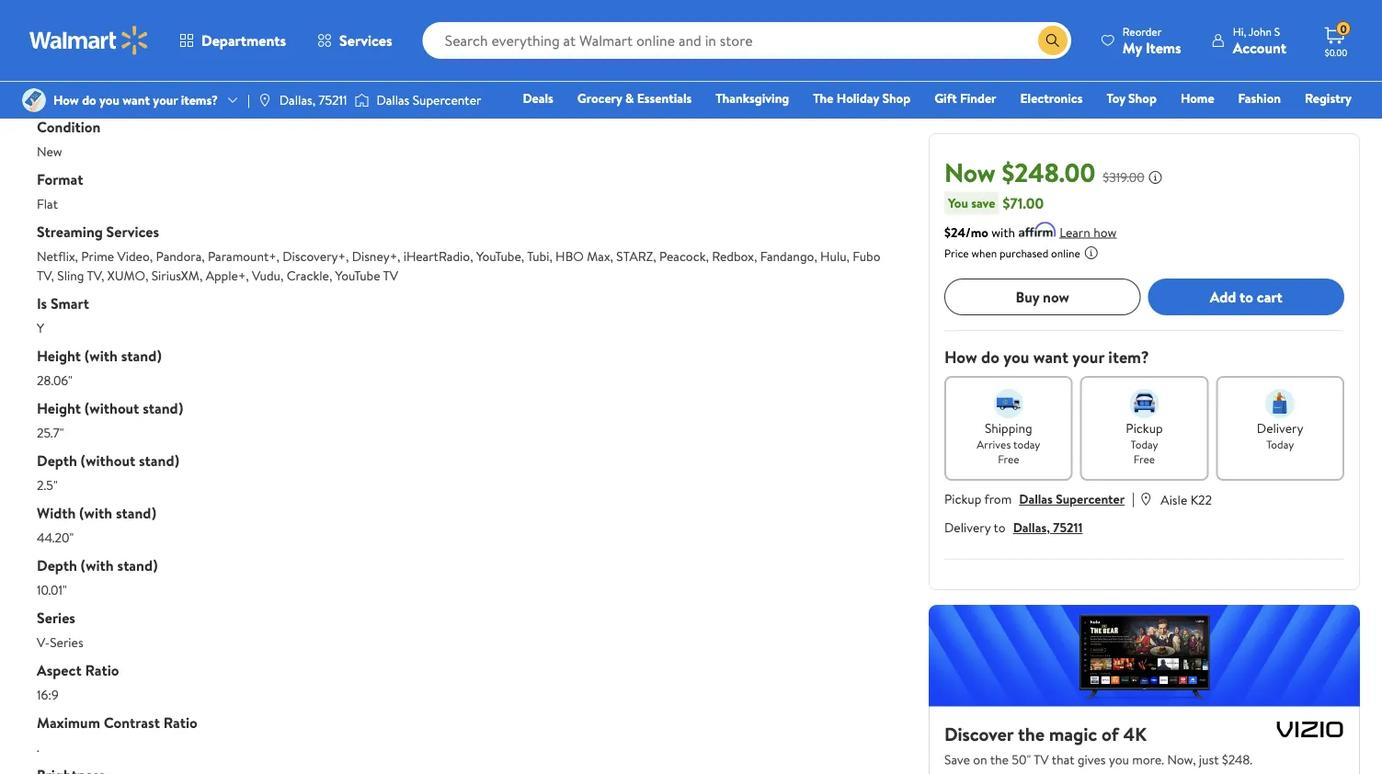 Task type: locate. For each thing, give the bounding box(es) containing it.
pickup for pickup today free
[[1126, 419, 1164, 437]]

free inside pickup today free
[[1134, 451, 1156, 467]]

holiday
[[837, 89, 880, 107]]

pickup left from
[[945, 490, 982, 508]]

1 horizontal spatial how
[[945, 346, 978, 369]]

1 vertical spatial depth
[[37, 556, 77, 576]]

 image left dallas, 75211
[[257, 93, 272, 108]]

you right j09
[[99, 91, 120, 109]]

1 horizontal spatial ratio
[[164, 714, 198, 734]]

john
[[1249, 23, 1272, 39]]

0 vertical spatial supercenter
[[413, 91, 482, 109]]

depth up the '2.5"'
[[37, 451, 77, 472]]

1 vertical spatial supercenter
[[1056, 490, 1125, 508]]

1 vertical spatial your
[[1073, 346, 1105, 369]]

free down intent image for pickup
[[1134, 451, 1156, 467]]

want down now
[[1034, 346, 1069, 369]]

0 horizontal spatial your
[[153, 91, 178, 109]]

1 vertical spatial to
[[994, 519, 1006, 537]]

supercenter down optical
[[413, 91, 482, 109]]

your down number
[[153, 91, 178, 109]]

1 horizontal spatial shop
[[1129, 89, 1157, 107]]

your for item?
[[1073, 346, 1105, 369]]

1 horizontal spatial tv,
[[87, 267, 104, 285]]

pickup down intent image for pickup
[[1126, 419, 1164, 437]]

dallas supercenter button
[[1020, 490, 1125, 508]]

walmart+ link
[[1289, 114, 1361, 134]]

today down intent image for delivery
[[1267, 436, 1295, 452]]

pickup for pickup from dallas supercenter |
[[945, 490, 982, 508]]

1 horizontal spatial today
[[1267, 436, 1295, 452]]

vudu,
[[252, 267, 284, 285]]

0 vertical spatial how
[[53, 91, 79, 109]]

shop
[[883, 89, 911, 107], [1129, 89, 1157, 107]]

dallas up dallas, 75211 button on the bottom
[[1020, 490, 1053, 508]]

grocery & essentials link
[[569, 88, 700, 108]]

do for how do you want your item?
[[982, 346, 1000, 369]]

75211 down the dallas supercenter button
[[1054, 519, 1083, 537]]

discovery+,
[[283, 247, 349, 265]]

0 vertical spatial (without
[[85, 399, 139, 419]]

your
[[153, 91, 178, 109], [1073, 346, 1105, 369]]

pandora,
[[156, 247, 205, 265]]

pickup from dallas supercenter |
[[945, 488, 1136, 509]]

0 horizontal spatial want
[[123, 91, 150, 109]]

height up 25.7"
[[37, 399, 81, 419]]

0 horizontal spatial supercenter
[[413, 91, 482, 109]]

1 vertical spatial do
[[982, 346, 1000, 369]]

dallas, down pickup from dallas supercenter |
[[1014, 519, 1051, 537]]

home
[[1181, 89, 1215, 107]]

to down from
[[994, 519, 1006, 537]]

2 horizontal spatial  image
[[355, 91, 369, 109]]

2 today from the left
[[1267, 436, 1295, 452]]

audio left out,
[[343, 38, 375, 56]]

to inside button
[[1240, 287, 1254, 307]]

do up intent image for shipping
[[982, 346, 1000, 369]]

delivery for to
[[945, 519, 991, 537]]

iheartradio,
[[404, 247, 473, 265]]

shipping arrives today free
[[977, 419, 1041, 467]]

1 horizontal spatial  image
[[257, 93, 272, 108]]

0 vertical spatial to
[[1240, 287, 1254, 307]]

0 horizontal spatial |
[[248, 91, 250, 109]]

smart
[[51, 294, 89, 314]]

0 horizontal spatial audio
[[343, 38, 375, 56]]

do for how do you want your items?
[[82, 91, 96, 109]]

toy shop
[[1107, 89, 1157, 107]]

siriusxm,
[[151, 267, 203, 285]]

free
[[998, 451, 1020, 467], [1134, 451, 1156, 467]]

1 today from the left
[[1131, 436, 1159, 452]]

part
[[128, 65, 155, 85]]

dallas down out,
[[377, 91, 410, 109]]

0 horizontal spatial tv,
[[37, 267, 54, 285]]

tv,
[[37, 267, 54, 285], [87, 267, 104, 285]]

1 vertical spatial |
[[1133, 488, 1136, 509]]

ratio right contrast
[[164, 714, 198, 734]]

paramount+,
[[208, 247, 280, 265]]

save
[[972, 194, 996, 212]]

tuner,
[[264, 38, 297, 56]]

1 horizontal spatial |
[[1133, 488, 1136, 509]]

hi, john s account
[[1234, 23, 1287, 58]]

type
[[108, 12, 138, 33]]

affirm image
[[1020, 222, 1056, 237]]

intent image for delivery image
[[1266, 389, 1296, 418]]

1 vertical spatial dallas,
[[1014, 519, 1051, 537]]

stand)
[[121, 346, 162, 367], [143, 399, 183, 419], [139, 451, 179, 472], [116, 504, 156, 524], [117, 556, 158, 576]]

1 horizontal spatial free
[[1134, 451, 1156, 467]]

learn
[[1060, 223, 1091, 241]]

tv, down prime
[[87, 267, 104, 285]]

to for add
[[1240, 287, 1254, 307]]

0 horizontal spatial pickup
[[945, 490, 982, 508]]

0 vertical spatial depth
[[37, 451, 77, 472]]

want for items?
[[123, 91, 150, 109]]

today down intent image for pickup
[[1131, 436, 1159, 452]]

75211 down 'analog'
[[319, 91, 347, 109]]

1 vertical spatial you
[[1004, 346, 1030, 369]]

depth up 10.01"
[[37, 556, 77, 576]]

walmart image
[[29, 26, 149, 55]]

you up intent image for shipping
[[1004, 346, 1030, 369]]

want down the part
[[123, 91, 150, 109]]

1 horizontal spatial services
[[340, 30, 393, 51]]

0 vertical spatial do
[[82, 91, 96, 109]]

to
[[1240, 287, 1254, 307], [994, 519, 1006, 537]]

16:9
[[37, 686, 59, 704]]

ratio right aspect
[[85, 661, 119, 681]]

0 horizontal spatial ratio
[[85, 661, 119, 681]]

delivery for today
[[1258, 419, 1304, 437]]

v-
[[37, 634, 50, 652]]

sling
[[57, 267, 84, 285]]

you
[[949, 194, 969, 212]]

| left aisle
[[1133, 488, 1136, 509]]

v505-
[[37, 90, 71, 108]]

delivery down from
[[945, 519, 991, 537]]

0 vertical spatial delivery
[[1258, 419, 1304, 437]]

delivery down intent image for delivery
[[1258, 419, 1304, 437]]

items
[[1146, 37, 1182, 58]]

dallas, down tuner, at the left top of page
[[280, 91, 316, 109]]

 image for dallas, 75211
[[257, 93, 272, 108]]

0 vertical spatial dallas
[[377, 91, 410, 109]]

 image right dallas, 75211
[[355, 91, 369, 109]]

walmart+
[[1298, 115, 1352, 133]]

0 vertical spatial want
[[123, 91, 150, 109]]

grocery & essentials
[[578, 89, 692, 107]]

(with
[[85, 346, 118, 367], [79, 504, 112, 524], [81, 556, 114, 576]]

today
[[1131, 436, 1159, 452], [1267, 436, 1295, 452]]

supercenter up dallas, 75211 button on the bottom
[[1056, 490, 1125, 508]]

0 horizontal spatial free
[[998, 451, 1020, 467]]

services right 'analog'
[[340, 30, 393, 51]]

today inside delivery today
[[1267, 436, 1295, 452]]

| right the items? at the top left of page
[[248, 91, 250, 109]]

toy shop link
[[1099, 88, 1166, 108]]

starz,
[[617, 247, 657, 265]]

$319.00
[[1103, 168, 1145, 186]]

free down shipping on the bottom right of the page
[[998, 451, 1020, 467]]

1 vertical spatial height
[[37, 399, 81, 419]]

1 free from the left
[[998, 451, 1020, 467]]

1 horizontal spatial to
[[1240, 287, 1254, 307]]

0 horizontal spatial shop
[[883, 89, 911, 107]]

0 vertical spatial you
[[99, 91, 120, 109]]

series up v-
[[37, 609, 75, 629]]

tv, down netflix, on the left top of the page
[[37, 267, 54, 285]]

1 vertical spatial 75211
[[1054, 519, 1083, 537]]

1 vertical spatial how
[[945, 346, 978, 369]]

today inside pickup today free
[[1131, 436, 1159, 452]]

1 horizontal spatial your
[[1073, 346, 1105, 369]]

1 vertical spatial series
[[50, 634, 83, 652]]

usb,
[[93, 38, 120, 56]]

2 shop from the left
[[1129, 89, 1157, 107]]

height
[[37, 346, 81, 367], [37, 399, 81, 419]]

0 horizontal spatial services
[[106, 222, 159, 242]]

services inside services 'popup button'
[[340, 30, 393, 51]]

0 horizontal spatial today
[[1131, 436, 1159, 452]]

0 vertical spatial ratio
[[85, 661, 119, 681]]

you
[[99, 91, 120, 109], [1004, 346, 1030, 369]]

2 audio from the left
[[450, 38, 483, 56]]

j09
[[71, 90, 92, 108]]

how for how do you want your item?
[[945, 346, 978, 369]]

0 vertical spatial series
[[37, 609, 75, 629]]

add
[[1210, 287, 1237, 307]]

height up 28.06" at left
[[37, 346, 81, 367]]

now $248.00
[[945, 154, 1096, 190]]

delivery
[[1258, 419, 1304, 437], [945, 519, 991, 537]]

1 vertical spatial want
[[1034, 346, 1069, 369]]

redbox,
[[712, 247, 757, 265]]

 image for how do you want your items?
[[22, 88, 46, 112]]

2 tv, from the left
[[87, 267, 104, 285]]

1 horizontal spatial dallas
[[1020, 490, 1053, 508]]

shop inside "link"
[[1129, 89, 1157, 107]]

audio
[[343, 38, 375, 56], [450, 38, 483, 56]]

1 vertical spatial delivery
[[945, 519, 991, 537]]

series up aspect
[[50, 634, 83, 652]]

cart
[[1258, 287, 1283, 307]]

gift finder link
[[927, 88, 1005, 108]]

0 horizontal spatial you
[[99, 91, 120, 109]]

0 horizontal spatial do
[[82, 91, 96, 109]]

1 horizontal spatial audio
[[450, 38, 483, 56]]

analog
[[301, 38, 339, 56]]

0 vertical spatial height
[[37, 346, 81, 367]]

0 vertical spatial services
[[340, 30, 393, 51]]

services button
[[302, 18, 408, 63]]

your left item?
[[1073, 346, 1105, 369]]

dallas
[[377, 91, 410, 109], [1020, 490, 1053, 508]]

1 vertical spatial (without
[[81, 451, 135, 472]]

1 horizontal spatial pickup
[[1126, 419, 1164, 437]]

2 free from the left
[[1134, 451, 1156, 467]]

0 vertical spatial your
[[153, 91, 178, 109]]

tubi,
[[527, 247, 553, 265]]

 image
[[22, 88, 46, 112], [355, 91, 369, 109], [257, 93, 272, 108]]

1 vertical spatial pickup
[[945, 490, 982, 508]]

0 horizontal spatial 75211
[[319, 91, 347, 109]]

services
[[340, 30, 393, 51], [106, 222, 159, 242]]

$24/mo
[[945, 223, 989, 241]]

y
[[37, 319, 44, 337]]

essentials
[[637, 89, 692, 107]]

0
[[1341, 21, 1348, 37]]

1 vertical spatial dallas
[[1020, 490, 1053, 508]]

0 vertical spatial pickup
[[1126, 419, 1164, 437]]

shipping
[[985, 419, 1033, 437]]

services up video,
[[106, 222, 159, 242]]

hbo
[[556, 247, 584, 265]]

want
[[123, 91, 150, 109], [1034, 346, 1069, 369]]

audio right optical
[[450, 38, 483, 56]]

add to cart
[[1210, 287, 1283, 307]]

grocery
[[578, 89, 623, 107]]

|
[[248, 91, 250, 109], [1133, 488, 1136, 509]]

how do you want your items?
[[53, 91, 218, 109]]

to left cart on the top right of page
[[1240, 287, 1254, 307]]

1 horizontal spatial want
[[1034, 346, 1069, 369]]

0 horizontal spatial  image
[[22, 88, 46, 112]]

crackle,
[[287, 267, 332, 285]]

how do you want your item?
[[945, 346, 1150, 369]]

0 horizontal spatial delivery
[[945, 519, 991, 537]]

registry link
[[1297, 88, 1361, 108]]

0 horizontal spatial to
[[994, 519, 1006, 537]]

1 horizontal spatial delivery
[[1258, 419, 1304, 437]]

aisle k22
[[1161, 491, 1213, 509]]

pickup
[[1126, 419, 1164, 437], [945, 490, 982, 508]]

1 horizontal spatial do
[[982, 346, 1000, 369]]

 image up condition
[[22, 88, 46, 112]]

1 horizontal spatial you
[[1004, 346, 1030, 369]]

delivery today
[[1258, 419, 1304, 452]]

shop right "holiday" on the top right of page
[[883, 89, 911, 107]]

purchased
[[1000, 245, 1049, 261]]

Walmart Site-Wide search field
[[423, 22, 1072, 59]]

do down manufacturer
[[82, 91, 96, 109]]

0 horizontal spatial dallas,
[[280, 91, 316, 109]]

1 vertical spatial ratio
[[164, 714, 198, 734]]

0 horizontal spatial how
[[53, 91, 79, 109]]

1 horizontal spatial supercenter
[[1056, 490, 1125, 508]]

1 horizontal spatial dallas,
[[1014, 519, 1051, 537]]

1 vertical spatial services
[[106, 222, 159, 242]]

shop right toy
[[1129, 89, 1157, 107]]

dallas, 75211
[[280, 91, 347, 109]]

pickup inside pickup from dallas supercenter |
[[945, 490, 982, 508]]



Task type: describe. For each thing, give the bounding box(es) containing it.
deals link
[[515, 88, 562, 108]]

delivery to dallas, 75211
[[945, 519, 1083, 537]]

2 depth from the top
[[37, 556, 77, 576]]

account
[[1234, 37, 1287, 58]]

0 vertical spatial (with
[[85, 346, 118, 367]]

1 depth from the top
[[37, 451, 77, 472]]

hulu,
[[821, 247, 850, 265]]

condition
[[37, 117, 101, 138]]

arrives
[[977, 436, 1011, 452]]

buy now
[[1016, 287, 1070, 307]]

to for delivery
[[994, 519, 1006, 537]]

xumo,
[[107, 267, 148, 285]]

toy
[[1107, 89, 1126, 107]]

1 shop from the left
[[883, 89, 911, 107]]

hi,
[[1234, 23, 1247, 39]]

1 height from the top
[[37, 346, 81, 367]]

2 height from the top
[[37, 399, 81, 419]]

finder
[[961, 89, 997, 107]]

44.20"
[[37, 529, 74, 547]]

&
[[626, 89, 634, 107]]

intent image for shipping image
[[994, 389, 1024, 418]]

dallas, 75211 button
[[1014, 519, 1083, 537]]

intent image for pickup image
[[1130, 389, 1160, 418]]

video,
[[117, 247, 153, 265]]

$248.00
[[1002, 154, 1096, 190]]

peacock,
[[660, 247, 709, 265]]

you save $71.00
[[949, 193, 1044, 213]]

k22
[[1191, 491, 1213, 509]]

the holiday shop link
[[805, 88, 919, 108]]

deals
[[523, 89, 554, 107]]

want for item?
[[1034, 346, 1069, 369]]

learn more about strikethrough prices image
[[1149, 170, 1164, 184]]

item?
[[1109, 346, 1150, 369]]

28.06"
[[37, 372, 72, 390]]

electronics link
[[1013, 88, 1092, 108]]

streaming
[[37, 222, 103, 242]]

tv
[[383, 267, 398, 285]]

 image for dallas supercenter
[[355, 91, 369, 109]]

0 vertical spatial dallas,
[[280, 91, 316, 109]]

width
[[37, 504, 76, 524]]

manufacturer
[[37, 65, 125, 85]]

services inside connector type hdmi 2.1, usb, composite, ethernet, rf tuner, analog audio out, optical audio manufacturer part number v505-j09 condition new format flat streaming services netflix, prime video, pandora, paramount+, discovery+, disney+, iheartradio, youtube, tubi, hbo max, starz, peacock, redbox, fandango, hulu, fubo tv, sling tv, xumo, siriusxm, apple+, vudu, crackle, youtube tv is smart y height (with stand) 28.06" height (without stand) 25.7" depth (without stand) 2.5" width (with stand) 44.20" depth (with stand) 10.01" series v-series aspect ratio 16:9 maximum contrast ratio .
[[106, 222, 159, 242]]

2 vertical spatial (with
[[81, 556, 114, 576]]

fashion
[[1239, 89, 1282, 107]]

is
[[37, 294, 47, 314]]

reorder my items
[[1123, 23, 1182, 58]]

registry
[[1306, 89, 1352, 107]]

with
[[992, 223, 1016, 241]]

now
[[1043, 287, 1070, 307]]

1 audio from the left
[[343, 38, 375, 56]]

your for items?
[[153, 91, 178, 109]]

reorder
[[1123, 23, 1162, 39]]

fandango,
[[761, 247, 818, 265]]

today
[[1014, 436, 1041, 452]]

my
[[1123, 37, 1143, 58]]

10.01"
[[37, 581, 67, 599]]

supercenter inside pickup from dallas supercenter |
[[1056, 490, 1125, 508]]

1 tv, from the left
[[37, 267, 54, 285]]

format
[[37, 170, 83, 190]]

thanksgiving link
[[708, 88, 798, 108]]

youtube,
[[476, 247, 525, 265]]

prime
[[81, 247, 114, 265]]

$24/mo with
[[945, 223, 1016, 241]]

$0.00
[[1326, 46, 1348, 58]]

ethernet,
[[190, 38, 243, 56]]

add to cart button
[[1149, 279, 1345, 315]]

today for pickup
[[1131, 436, 1159, 452]]

apple+,
[[206, 267, 249, 285]]

hdmi
[[37, 38, 71, 56]]

items?
[[181, 91, 218, 109]]

netflix,
[[37, 247, 78, 265]]

0 horizontal spatial dallas
[[377, 91, 410, 109]]

aisle
[[1161, 491, 1188, 509]]

price
[[945, 245, 969, 261]]

dallas inside pickup from dallas supercenter |
[[1020, 490, 1053, 508]]

0 vertical spatial |
[[248, 91, 250, 109]]

$71.00
[[1003, 193, 1044, 213]]

.
[[37, 739, 39, 757]]

from
[[985, 490, 1012, 508]]

online
[[1052, 245, 1081, 261]]

search icon image
[[1046, 33, 1061, 48]]

price when purchased online
[[945, 245, 1081, 261]]

fashion link
[[1231, 88, 1290, 108]]

buy now button
[[945, 279, 1141, 315]]

youtube
[[335, 267, 381, 285]]

1 horizontal spatial 75211
[[1054, 519, 1083, 537]]

you for how do you want your item?
[[1004, 346, 1030, 369]]

departments button
[[164, 18, 302, 63]]

one
[[1211, 115, 1239, 133]]

today for delivery
[[1267, 436, 1295, 452]]

debit
[[1242, 115, 1274, 133]]

dallas supercenter
[[377, 91, 482, 109]]

new
[[37, 143, 62, 161]]

legal information image
[[1084, 245, 1099, 260]]

0 vertical spatial 75211
[[319, 91, 347, 109]]

how
[[1094, 223, 1117, 241]]

fubo
[[853, 247, 881, 265]]

1 vertical spatial (with
[[79, 504, 112, 524]]

2.5"
[[37, 477, 58, 495]]

registry one debit
[[1211, 89, 1352, 133]]

you for how do you want your items?
[[99, 91, 120, 109]]

s
[[1275, 23, 1281, 39]]

how for how do you want your items?
[[53, 91, 79, 109]]

Search search field
[[423, 22, 1072, 59]]

number
[[159, 65, 211, 85]]

disney+,
[[352, 247, 401, 265]]

free inside shipping arrives today free
[[998, 451, 1020, 467]]



Task type: vqa. For each thing, say whether or not it's contained in the screenshot.


